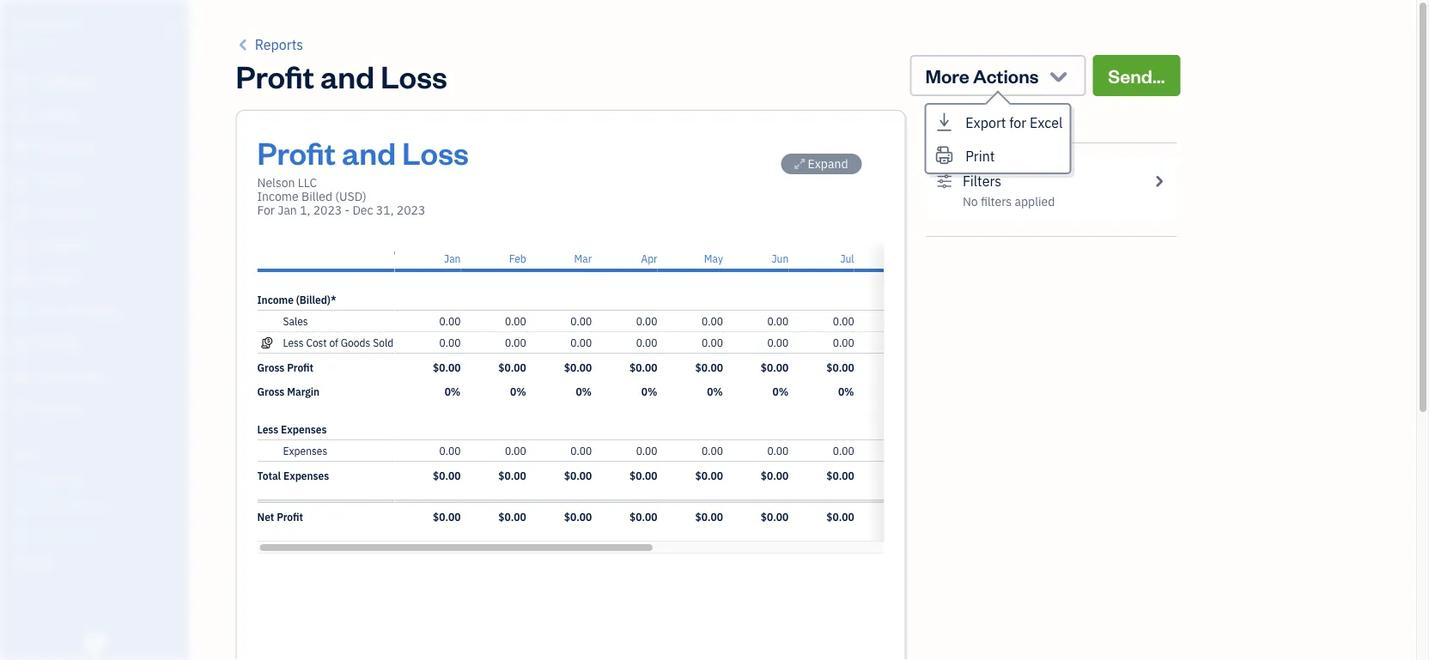 Task type: describe. For each thing, give the bounding box(es) containing it.
profit right net
[[277, 510, 303, 524]]

estimate image
[[11, 140, 32, 157]]

gross profit
[[257, 361, 314, 375]]

and for profit and loss nelson llc income billed (usd) for jan 1, 2023 - dec 31, 2023
[[342, 131, 396, 172]]

more
[[926, 63, 970, 88]]

3 0% from the left
[[575, 385, 592, 399]]

less for less expenses
[[257, 423, 279, 436]]

settings image
[[937, 171, 953, 192]]

team members image
[[13, 472, 184, 486]]

expand image
[[795, 157, 805, 171]]

more actions
[[926, 63, 1039, 88]]

income inside profit and loss nelson llc income billed (usd) for jan 1, 2023 - dec 31, 2023
[[257, 189, 299, 204]]

for
[[257, 202, 275, 218]]

freshbooks image
[[81, 633, 108, 654]]

sold
[[373, 336, 394, 350]]

mar
[[574, 252, 592, 265]]

1 horizontal spatial jan
[[444, 252, 460, 265]]

client image
[[11, 107, 32, 125]]

export
[[966, 113, 1006, 131]]

applied
[[1015, 194, 1055, 210]]

profit inside profit and loss nelson llc income billed (usd) for jan 1, 2023 - dec 31, 2023
[[257, 131, 336, 172]]

dec
[[353, 202, 373, 218]]

expand
[[808, 156, 848, 172]]

7 0% from the left
[[838, 385, 854, 399]]

net
[[257, 510, 274, 524]]

more actions button
[[910, 55, 1086, 96]]

income (billed)*
[[257, 293, 336, 307]]

2 income from the top
[[257, 293, 294, 307]]

sales
[[283, 314, 308, 328]]

settings image
[[13, 555, 184, 569]]

-
[[345, 202, 350, 218]]

excel
[[1030, 113, 1063, 131]]

8 0% from the left
[[904, 385, 920, 399]]

items and services image
[[13, 500, 184, 514]]

(billed)*
[[296, 293, 336, 307]]

print
[[966, 147, 995, 165]]

export for excel
[[966, 113, 1063, 131]]

less expenses
[[257, 423, 327, 436]]

expand button
[[781, 154, 862, 174]]

of
[[329, 336, 338, 350]]

billed
[[302, 189, 333, 204]]

less for less cost of goods sold
[[283, 336, 304, 350]]

2 0% from the left
[[510, 385, 526, 399]]

goods
[[341, 336, 371, 350]]

no
[[963, 194, 978, 210]]

export for excel button
[[926, 105, 1070, 139]]

chevronright image
[[1151, 171, 1167, 192]]

chart image
[[11, 369, 32, 386]]

reports button
[[236, 34, 303, 55]]

total expenses
[[257, 469, 329, 483]]

print button
[[926, 139, 1070, 173]]

apps image
[[13, 445, 184, 459]]

profit up "margin" at the bottom of page
[[287, 361, 314, 375]]

2 2023 from the left
[[397, 202, 426, 218]]

category image
[[257, 314, 276, 328]]

6 0% from the left
[[772, 385, 788, 399]]

expenses for total expenses
[[283, 469, 329, 483]]



Task type: vqa. For each thing, say whether or not it's contained in the screenshot.
Turtle Inc Owner
no



Task type: locate. For each thing, give the bounding box(es) containing it.
1 vertical spatial loss
[[402, 131, 469, 172]]

0 vertical spatial and
[[320, 55, 375, 96]]

1 vertical spatial gross
[[257, 385, 285, 399]]

gross
[[257, 361, 285, 375], [257, 385, 285, 399]]

gross margin
[[257, 385, 320, 399]]

expenses down "margin" at the bottom of page
[[281, 423, 327, 436]]

2 gross from the top
[[257, 385, 285, 399]]

0 vertical spatial less
[[283, 336, 304, 350]]

0 horizontal spatial less
[[257, 423, 279, 436]]

report image
[[11, 401, 32, 418]]

actions
[[973, 63, 1039, 88]]

bank connections image
[[13, 527, 184, 541]]

0 vertical spatial gross
[[257, 361, 285, 375]]

2023
[[313, 202, 342, 218], [397, 202, 426, 218]]

settings
[[926, 110, 997, 134]]

jan left 1, on the left
[[278, 202, 297, 218]]

apr
[[641, 252, 657, 265]]

0 vertical spatial loss
[[381, 55, 447, 96]]

main element
[[0, 0, 232, 661]]

and right reports button
[[320, 55, 375, 96]]

(usd)
[[335, 189, 367, 204]]

1 vertical spatial less
[[257, 423, 279, 436]]

0 vertical spatial jan
[[278, 202, 297, 218]]

jan
[[278, 202, 297, 218], [444, 252, 460, 265]]

0 vertical spatial llc
[[61, 15, 83, 33]]

cost
[[306, 336, 327, 350]]

nelson up owner
[[14, 15, 58, 33]]

timer image
[[11, 303, 32, 320]]

loss inside profit and loss nelson llc income billed (usd) for jan 1, 2023 - dec 31, 2023
[[402, 131, 469, 172]]

money image
[[11, 336, 32, 353]]

0.00
[[439, 314, 460, 328], [505, 314, 526, 328], [570, 314, 592, 328], [636, 314, 657, 328], [701, 314, 723, 328], [767, 314, 788, 328], [833, 314, 854, 328], [898, 314, 920, 328], [439, 336, 460, 350], [505, 336, 526, 350], [570, 336, 592, 350], [636, 336, 657, 350], [701, 336, 723, 350], [767, 336, 788, 350], [833, 336, 854, 350], [898, 336, 920, 350], [439, 444, 460, 458], [505, 444, 526, 458], [570, 444, 592, 458], [636, 444, 657, 458], [701, 444, 723, 458], [767, 444, 788, 458], [833, 444, 854, 458], [898, 444, 920, 458]]

invoice image
[[11, 173, 32, 190]]

1 vertical spatial jan
[[444, 252, 460, 265]]

margin
[[287, 385, 320, 399]]

dashboard image
[[11, 75, 32, 92]]

payment image
[[11, 205, 32, 222]]

jan left feb
[[444, 252, 460, 265]]

nelson up for
[[257, 175, 295, 191]]

1 vertical spatial nelson
[[257, 175, 295, 191]]

chevronleft image
[[236, 34, 252, 55]]

2023 left '-'
[[313, 202, 342, 218]]

nelson inside profit and loss nelson llc income billed (usd) for jan 1, 2023 - dec 31, 2023
[[257, 175, 295, 191]]

category image
[[257, 444, 276, 458]]

send…
[[1108, 63, 1165, 88]]

1 vertical spatial and
[[342, 131, 396, 172]]

expenses for less expenses
[[281, 423, 327, 436]]

1 0% from the left
[[444, 385, 460, 399]]

expenses
[[281, 423, 327, 436], [283, 444, 327, 458], [283, 469, 329, 483]]

expenses right total
[[283, 469, 329, 483]]

reports
[[255, 36, 303, 54]]

for
[[1010, 113, 1027, 131]]

1 gross from the top
[[257, 361, 285, 375]]

less up category icon
[[257, 423, 279, 436]]

1,
[[300, 202, 310, 218]]

income left 1, on the left
[[257, 189, 299, 204]]

2 vertical spatial expenses
[[283, 469, 329, 483]]

chevrondown image
[[1047, 64, 1071, 88]]

gross up gross margin
[[257, 361, 285, 375]]

0 vertical spatial expenses
[[281, 423, 327, 436]]

feb
[[509, 252, 526, 265]]

0 horizontal spatial nelson
[[14, 15, 58, 33]]

0 horizontal spatial jan
[[278, 202, 297, 218]]

1 horizontal spatial llc
[[298, 175, 317, 191]]

1 horizontal spatial nelson
[[257, 175, 295, 191]]

jan inside profit and loss nelson llc income billed (usd) for jan 1, 2023 - dec 31, 2023
[[278, 202, 297, 218]]

total
[[257, 469, 281, 483]]

1 vertical spatial llc
[[298, 175, 317, 191]]

gross down gross profit
[[257, 385, 285, 399]]

nelson llc owner
[[14, 15, 83, 48]]

net profit
[[257, 510, 303, 524]]

0 vertical spatial nelson
[[14, 15, 58, 33]]

0 horizontal spatial llc
[[61, 15, 83, 33]]

filters
[[963, 172, 1002, 190]]

profit down reports at the left of the page
[[236, 55, 314, 96]]

and inside profit and loss nelson llc income billed (usd) for jan 1, 2023 - dec 31, 2023
[[342, 131, 396, 172]]

1 horizontal spatial less
[[283, 336, 304, 350]]

jun
[[771, 252, 788, 265]]

filters
[[981, 194, 1012, 210]]

5 0% from the left
[[707, 385, 723, 399]]

0 horizontal spatial 2023
[[313, 202, 342, 218]]

4 0% from the left
[[641, 385, 657, 399]]

llc
[[61, 15, 83, 33], [298, 175, 317, 191]]

profit and loss nelson llc income billed (usd) for jan 1, 2023 - dec 31, 2023
[[257, 131, 469, 218]]

loss for profit and loss nelson llc income billed (usd) for jan 1, 2023 - dec 31, 2023
[[402, 131, 469, 172]]

profit and loss
[[236, 55, 447, 96]]

$0.00
[[433, 361, 460, 375], [498, 361, 526, 375], [564, 361, 592, 375], [629, 361, 657, 375], [695, 361, 723, 375], [761, 361, 788, 375], [826, 361, 854, 375], [892, 361, 920, 375], [433, 469, 460, 483], [498, 469, 526, 483], [564, 469, 592, 483], [629, 469, 657, 483], [695, 469, 723, 483], [761, 469, 788, 483], [826, 469, 854, 483], [892, 469, 920, 483], [433, 510, 460, 524], [498, 510, 526, 524], [564, 510, 592, 524], [629, 510, 657, 524], [695, 510, 723, 524], [761, 510, 788, 524], [826, 510, 854, 524], [892, 510, 920, 524]]

expenses down less expenses
[[283, 444, 327, 458]]

nelson inside nelson llc owner
[[14, 15, 58, 33]]

income
[[257, 189, 299, 204], [257, 293, 294, 307]]

no filters applied
[[963, 194, 1055, 210]]

nelson
[[14, 15, 58, 33], [257, 175, 295, 191]]

1 2023 from the left
[[313, 202, 342, 218]]

owner
[[14, 34, 45, 48]]

project image
[[11, 271, 32, 288]]

0%
[[444, 385, 460, 399], [510, 385, 526, 399], [575, 385, 592, 399], [641, 385, 657, 399], [707, 385, 723, 399], [772, 385, 788, 399], [838, 385, 854, 399], [904, 385, 920, 399]]

1 vertical spatial expenses
[[283, 444, 327, 458]]

gross for gross profit
[[257, 361, 285, 375]]

llc inside profit and loss nelson llc income billed (usd) for jan 1, 2023 - dec 31, 2023
[[298, 175, 317, 191]]

loss
[[381, 55, 447, 96], [402, 131, 469, 172]]

2023 right 31,
[[397, 202, 426, 218]]

0 vertical spatial income
[[257, 189, 299, 204]]

1 horizontal spatial 2023
[[397, 202, 426, 218]]

aug
[[902, 252, 920, 265]]

1 vertical spatial income
[[257, 293, 294, 307]]

and
[[320, 55, 375, 96], [342, 131, 396, 172]]

income up category image
[[257, 293, 294, 307]]

1 income from the top
[[257, 189, 299, 204]]

profit
[[236, 55, 314, 96], [257, 131, 336, 172], [287, 361, 314, 375], [277, 510, 303, 524]]

loss for profit and loss
[[381, 55, 447, 96]]

less cost of goods sold
[[283, 336, 394, 350]]

31,
[[376, 202, 394, 218]]

expense image
[[11, 238, 32, 255]]

gross for gross margin
[[257, 385, 285, 399]]

send… button
[[1093, 55, 1181, 96]]

may
[[704, 252, 723, 265]]

and up '(usd)'
[[342, 131, 396, 172]]

less
[[283, 336, 304, 350], [257, 423, 279, 436]]

llc inside nelson llc owner
[[61, 15, 83, 33]]

profit up billed
[[257, 131, 336, 172]]

less down sales
[[283, 336, 304, 350]]

jul
[[840, 252, 854, 265]]

and for profit and loss
[[320, 55, 375, 96]]



